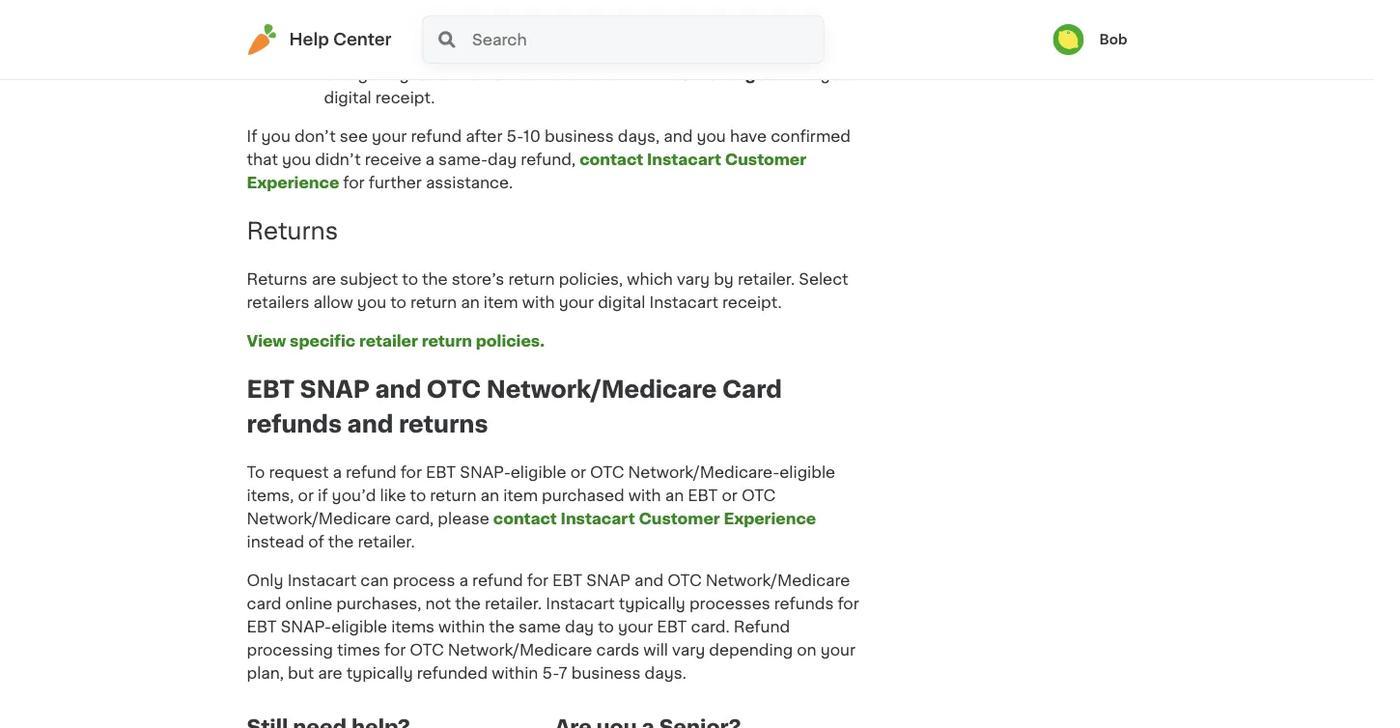 Task type: vqa. For each thing, say whether or not it's contained in the screenshot.
statement.
yes



Task type: describe. For each thing, give the bounding box(es) containing it.
vary inside only instacart can process a refund for ebt snap and otc network/medicare card online purchases, not the retailer. instacart typically processes refunds for ebt snap-eligible items within the same day to your ebt card. refund processing times for otc network/medicare cards will vary depending on your plan, but are typically refunded within 5-7 business days.
[[673, 642, 705, 658]]

store's
[[452, 271, 505, 287]]

will
[[644, 642, 669, 658]]

if you received a same-day refund for part of your order, the original charge in your statement should match the
[[324, 44, 848, 82]]

from
[[781, 67, 817, 82]]

but
[[288, 665, 314, 681]]

experience for contact instacart customer experience
[[247, 175, 339, 190]]

of inside contact instacart customer experience instead of the retailer.
[[308, 534, 324, 550]]

match
[[579, 67, 628, 82]]

confirmed
[[771, 129, 851, 144]]

the inside contact instacart customer experience instead of the retailer.
[[328, 534, 354, 550]]

instacart for contact instacart customer experience
[[647, 152, 722, 167]]

snap inside only instacart can process a refund for ebt snap and otc network/medicare card online purchases, not the retailer. instacart typically processes refunds for ebt snap-eligible items within the same day to your ebt card. refund processing times for otc network/medicare cards will vary depending on your plan, but are typically refunded within 5-7 business days.
[[587, 573, 631, 588]]

after
[[466, 129, 503, 144]]

instacart up same
[[546, 596, 615, 611]]

for inside if you received a same-day refund for your entire order total, the original charge should no longer appear in your statement.
[[593, 0, 615, 13]]

in inside if you received a same-day refund for your entire order total, the original charge should no longer appear in your statement.
[[634, 20, 648, 36]]

day inside if you don't see your refund after 5-10 business days, and you have confirmed that you didn't receive a same-day refund,
[[488, 152, 517, 167]]

days,
[[618, 129, 660, 144]]

with inside returns are subject to the store's return policies, which vary by retailer. select retailers allow you to return an item with your digital instacart receipt.
[[522, 295, 555, 310]]

same
[[519, 619, 561, 635]]

statement.
[[691, 20, 775, 36]]

contact instacart customer experience
[[247, 152, 807, 190]]

online
[[285, 596, 333, 611]]

refund inside if you received a same-day refund for your entire order total, the original charge should no longer appear in your statement.
[[538, 0, 589, 13]]

total,
[[752, 0, 791, 13]]

an inside returns are subject to the store's return policies, which vary by retailer. select retailers allow you to return an item with your digital instacart receipt.
[[461, 295, 480, 310]]

refunded
[[417, 665, 488, 681]]

2 horizontal spatial eligible
[[780, 465, 836, 480]]

return right "store's" at left top
[[509, 271, 555, 287]]

refund inside only instacart can process a refund for ebt snap and otc network/medicare card online purchases, not the retailer. instacart typically processes refunds for ebt snap-eligible items within the same day to your ebt card. refund processing times for otc network/medicare cards will vary depending on your plan, but are typically refunded within 5-7 business days.
[[473, 573, 523, 588]]

1 horizontal spatial an
[[481, 488, 500, 503]]

if you don't see your refund after 5-10 business days, and you have confirmed that you didn't receive a same-day refund,
[[247, 129, 851, 167]]

returns for returns are subject to the store's return policies, which vary by retailer. select retailers allow you to return an item with your digital instacart receipt.
[[247, 271, 308, 287]]

for further assistance.
[[339, 175, 513, 190]]

allow
[[314, 295, 353, 310]]

cards
[[597, 642, 640, 658]]

refunds inside only instacart can process a refund for ebt snap and otc network/medicare card online purchases, not the retailer. instacart typically processes refunds for ebt snap-eligible items within the same day to your ebt card. refund processing times for otc network/medicare cards will vary depending on your plan, but are typically refunded within 5-7 business days.
[[775, 596, 834, 611]]

0 horizontal spatial within
[[439, 619, 485, 635]]

ebt up same
[[553, 573, 583, 588]]

otc inside the ebt snap and otc network/medicare card refunds and returns
[[427, 378, 481, 401]]

only
[[247, 573, 284, 588]]

further
[[369, 175, 422, 190]]

the right not
[[455, 596, 481, 611]]

select
[[799, 271, 849, 287]]

refund inside to request a refund for ebt snap-eligible or otc network/medicare-eligible items, or if you'd like to return an item purchased with an ebt or otc network/medicare card, please
[[346, 465, 397, 480]]

the down part
[[632, 67, 658, 82]]

you down don't
[[282, 152, 311, 167]]

help center link
[[247, 24, 392, 55]]

instacart for only instacart can process a refund for ebt snap and otc network/medicare card online purchases, not the retailer. instacart typically processes refunds for ebt snap-eligible items within the same day to your ebt card. refund processing times for otc network/medicare cards will vary depending on your plan, but are typically refunded within 5-7 business days.
[[288, 573, 357, 588]]

only instacart can process a refund for ebt snap and otc network/medicare card online purchases, not the retailer. instacart typically processes refunds for ebt snap-eligible items within the same day to your ebt card. refund processing times for otc network/medicare cards will vary depending on your plan, but are typically refunded within 5-7 business days.
[[247, 573, 860, 681]]

network/medicare-
[[628, 465, 780, 480]]

help
[[289, 31, 329, 48]]

plan,
[[247, 665, 284, 681]]

the inside if you received a same-day refund for your entire order total, the original charge should no longer appear in your statement.
[[795, 0, 821, 13]]

1 horizontal spatial or
[[571, 465, 586, 480]]

bob
[[1100, 33, 1128, 46]]

from your digital receipt.
[[324, 67, 856, 105]]

with inside to request a refund for ebt snap-eligible or otc network/medicare-eligible items, or if you'd like to return an item purchased with an ebt or otc network/medicare card, please
[[629, 488, 661, 503]]

snap inside the ebt snap and otc network/medicare card refunds and returns
[[300, 378, 370, 401]]

and left 'returns'
[[347, 412, 394, 436]]

received for in
[[372, 44, 439, 59]]

instacart image
[[247, 24, 278, 55]]

customer for contact instacart customer experience
[[725, 152, 807, 167]]

can
[[361, 573, 389, 588]]

times
[[337, 642, 381, 658]]

card
[[247, 596, 281, 611]]

a inside only instacart can process a refund for ebt snap and otc network/medicare card online purchases, not the retailer. instacart typically processes refunds for ebt snap-eligible items within the same day to your ebt card. refund processing times for otc network/medicare cards will vary depending on your plan, but are typically refunded within 5-7 business days.
[[459, 573, 469, 588]]

on
[[797, 642, 817, 658]]

request
[[269, 465, 329, 480]]

your right on
[[821, 642, 856, 658]]

instacart inside returns are subject to the store's return policies, which vary by retailer. select retailers allow you to return an item with your digital instacart receipt.
[[650, 295, 719, 310]]

return inside to request a refund for ebt snap-eligible or otc network/medicare-eligible items, or if you'd like to return an item purchased with an ebt or otc network/medicare card, please
[[430, 488, 477, 503]]

a inside to request a refund for ebt snap-eligible or otc network/medicare-eligible items, or if you'd like to return an item purchased with an ebt or otc network/medicare card, please
[[333, 465, 342, 480]]

of inside if you received a same-day refund for part of your order, the original charge in your statement should match the
[[654, 44, 670, 59]]

you inside returns are subject to the store's return policies, which vary by retailer. select retailers allow you to return an item with your digital instacart receipt.
[[357, 295, 387, 310]]

return right the retailer
[[422, 333, 472, 349]]

you left have
[[697, 129, 726, 144]]

retailer
[[359, 333, 418, 349]]

part
[[619, 44, 650, 59]]

contact for contact instacart customer experience instead of the retailer.
[[493, 511, 557, 526]]

you inside if you received a same-day refund for your entire order total, the original charge should no longer appear in your statement.
[[339, 0, 368, 13]]

otc up the purchased
[[590, 465, 625, 480]]

receive
[[365, 152, 422, 167]]

please
[[438, 511, 490, 526]]

ebt snap and otc network/medicare card refunds and returns
[[247, 378, 783, 436]]

to request a refund for ebt snap-eligible or otc network/medicare-eligible items, or if you'd like to return an item purchased with an ebt or otc network/medicare card, please
[[247, 465, 836, 526]]

view specific retailer return policies.
[[247, 333, 545, 349]]

to right 'subject'
[[402, 271, 418, 287]]

don't
[[295, 129, 336, 144]]

help center
[[289, 31, 392, 48]]

should inside if you received a same-day refund for part of your order, the original charge in your statement should match the
[[523, 67, 575, 82]]

view specific retailer return policies. link
[[247, 333, 545, 349]]

0 vertical spatial contact instacart customer experience link
[[247, 152, 807, 190]]

returns
[[399, 412, 488, 436]]

receipt. inside 'from your digital receipt.'
[[376, 90, 435, 105]]

card,
[[395, 511, 434, 526]]

2 horizontal spatial or
[[722, 488, 738, 503]]

2 horizontal spatial an
[[665, 488, 684, 503]]

network/medicare inside the ebt snap and otc network/medicare card refunds and returns
[[487, 378, 717, 401]]

7
[[559, 665, 568, 681]]

your left statement
[[400, 67, 435, 82]]

that
[[247, 152, 278, 167]]

card.
[[691, 619, 730, 635]]

charge for in
[[324, 67, 378, 82]]

policies.
[[476, 333, 545, 349]]

1 horizontal spatial typically
[[619, 596, 686, 611]]

no
[[499, 20, 519, 36]]

return down "store's" at left top
[[411, 295, 457, 310]]

day inside only instacart can process a refund for ebt snap and otc network/medicare card online purchases, not the retailer. instacart typically processes refunds for ebt snap-eligible items within the same day to your ebt card. refund processing times for otc network/medicare cards will vary depending on your plan, but are typically refunded within 5-7 business days.
[[565, 619, 594, 635]]

receipt. inside returns are subject to the store's return policies, which vary by retailer. select retailers allow you to return an item with your digital instacart receipt.
[[723, 295, 782, 310]]

charged
[[706, 67, 777, 82]]

the inside returns are subject to the store's return policies, which vary by retailer. select retailers allow you to return an item with your digital instacart receipt.
[[422, 271, 448, 287]]

policies,
[[559, 271, 623, 287]]

if you received a same-day refund for your entire order total, the original charge should no longer appear in your statement.
[[324, 0, 821, 36]]

center
[[333, 31, 392, 48]]

see
[[340, 129, 368, 144]]



Task type: locate. For each thing, give the bounding box(es) containing it.
refunds up 'request'
[[247, 412, 342, 436]]

you up that
[[261, 129, 291, 144]]

refund,
[[521, 152, 576, 167]]

are inside returns are subject to the store's return policies, which vary by retailer. select retailers allow you to return an item with your digital instacart receipt.
[[312, 271, 336, 287]]

0 horizontal spatial typically
[[346, 665, 413, 681]]

customer down network/medicare-
[[639, 511, 720, 526]]

1 received from the top
[[372, 0, 439, 13]]

item inside to request a refund for ebt snap-eligible or otc network/medicare-eligible items, or if you'd like to return an item purchased with an ebt or otc network/medicare card, please
[[504, 488, 538, 503]]

refund up the you'd
[[346, 465, 397, 480]]

in inside if you received a same-day refund for part of your order, the original charge in your statement should match the
[[382, 67, 396, 82]]

your right from
[[821, 67, 856, 82]]

0 vertical spatial received
[[372, 0, 439, 13]]

original
[[324, 20, 381, 36], [792, 44, 848, 59]]

instacart down which
[[650, 295, 719, 310]]

0 horizontal spatial retailer.
[[358, 534, 415, 550]]

2 vertical spatial same-
[[439, 152, 488, 167]]

retailer. inside contact instacart customer experience instead of the retailer.
[[358, 534, 415, 550]]

0 vertical spatial retailer.
[[738, 271, 795, 287]]

a inside if you don't see your refund after 5-10 business days, and you have confirmed that you didn't receive a same-day refund,
[[426, 152, 435, 167]]

business inside only instacart can process a refund for ebt snap and otc network/medicare card online purchases, not the retailer. instacart typically processes refunds for ebt snap-eligible items within the same day to your ebt card. refund processing times for otc network/medicare cards will vary depending on your plan, but are typically refunded within 5-7 business days.
[[572, 665, 641, 681]]

day
[[505, 0, 534, 13], [505, 44, 534, 59], [488, 152, 517, 167], [565, 619, 594, 635]]

1 returns from the top
[[247, 219, 338, 243]]

1 vertical spatial received
[[372, 44, 439, 59]]

0 horizontal spatial customer
[[639, 511, 720, 526]]

if
[[318, 488, 328, 503]]

digital down which
[[598, 295, 646, 310]]

should down longer in the left of the page
[[523, 67, 575, 82]]

in down center
[[382, 67, 396, 82]]

should inside if you received a same-day refund for your entire order total, the original charge should no longer appear in your statement.
[[443, 20, 495, 36]]

by
[[714, 271, 734, 287]]

5- inside if you don't see your refund after 5-10 business days, and you have confirmed that you didn't receive a same-day refund,
[[507, 129, 524, 144]]

have
[[730, 129, 767, 144]]

1 horizontal spatial of
[[654, 44, 670, 59]]

refund up longer in the left of the page
[[538, 0, 589, 13]]

0 horizontal spatial an
[[461, 295, 480, 310]]

1 vertical spatial customer
[[639, 511, 720, 526]]

network/medicare inside to request a refund for ebt snap-eligible or otc network/medicare-eligible items, or if you'd like to return an item purchased with an ebt or otc network/medicare card, please
[[247, 511, 391, 526]]

experience for contact instacart customer experience instead of the retailer.
[[724, 511, 817, 526]]

0 vertical spatial with
[[522, 295, 555, 310]]

if
[[324, 0, 335, 13], [324, 44, 335, 59], [247, 129, 257, 144]]

typically down the times
[[346, 665, 413, 681]]

experience inside contact instacart customer experience instead of the retailer.
[[724, 511, 817, 526]]

returns are subject to the store's return policies, which vary by retailer. select retailers allow you to return an item with your digital instacart receipt.
[[247, 271, 849, 310]]

your down entire on the top
[[652, 20, 687, 36]]

contact right please
[[493, 511, 557, 526]]

1 horizontal spatial 5-
[[542, 665, 559, 681]]

customer for contact instacart customer experience instead of the retailer.
[[639, 511, 720, 526]]

customer inside 'contact instacart customer experience'
[[725, 152, 807, 167]]

0 horizontal spatial original
[[324, 20, 381, 36]]

2 horizontal spatial retailer.
[[738, 271, 795, 287]]

bob link
[[1053, 24, 1128, 55]]

experience down network/medicare-
[[724, 511, 817, 526]]

0 vertical spatial same-
[[456, 0, 505, 13]]

appear
[[576, 20, 630, 36]]

0 vertical spatial experience
[[247, 175, 339, 190]]

return up please
[[430, 488, 477, 503]]

ebt down the card
[[247, 619, 277, 635]]

customer inside contact instacart customer experience instead of the retailer.
[[639, 511, 720, 526]]

10
[[524, 129, 541, 144]]

0 horizontal spatial eligible
[[332, 619, 387, 635]]

vary down card.
[[673, 642, 705, 658]]

ebt inside the ebt snap and otc network/medicare card refunds and returns
[[247, 378, 295, 401]]

experience down that
[[247, 175, 339, 190]]

vary left by
[[677, 271, 710, 287]]

same- up 'no' on the left
[[456, 0, 505, 13]]

same- for no
[[456, 0, 505, 13]]

vary inside returns are subject to the store's return policies, which vary by retailer. select retailers allow you to return an item with your digital instacart receipt.
[[677, 271, 710, 287]]

received inside if you received a same-day refund for your entire order total, the original charge should no longer appear in your statement.
[[372, 0, 439, 13]]

0 vertical spatial typically
[[619, 596, 686, 611]]

1 horizontal spatial charge
[[385, 20, 439, 36]]

business inside if you don't see your refund after 5-10 business days, and you have confirmed that you didn't receive a same-day refund,
[[545, 129, 614, 144]]

1 vertical spatial are
[[318, 665, 343, 681]]

charge inside if you received a same-day refund for your entire order total, the original charge should no longer appear in your statement.
[[385, 20, 439, 36]]

your down policies,
[[559, 295, 594, 310]]

to inside only instacart can process a refund for ebt snap and otc network/medicare card online purchases, not the retailer. instacart typically processes refunds for ebt snap-eligible items within the same day to your ebt card. refund processing times for otc network/medicare cards will vary depending on your plan, but are typically refunded within 5-7 business days.
[[598, 619, 614, 635]]

otc down network/medicare-
[[742, 488, 776, 503]]

which
[[627, 271, 673, 287]]

not
[[426, 596, 451, 611]]

with
[[522, 295, 555, 310], [629, 488, 661, 503]]

contact for contact instacart customer experience
[[580, 152, 644, 167]]

0 vertical spatial item
[[484, 295, 519, 310]]

if for if you received a same-day refund for part of your order, the original charge in your statement should match the
[[324, 44, 335, 59]]

in up part
[[634, 20, 648, 36]]

your up the cards
[[618, 619, 653, 635]]

1 vertical spatial receipt.
[[723, 295, 782, 310]]

retailer. inside returns are subject to the store's return policies, which vary by retailer. select retailers allow you to return an item with your digital instacart receipt.
[[738, 271, 795, 287]]

1 horizontal spatial should
[[523, 67, 575, 82]]

you right help
[[339, 44, 368, 59]]

1 horizontal spatial receipt.
[[723, 295, 782, 310]]

view
[[247, 333, 286, 349]]

5- inside only instacart can process a refund for ebt snap and otc network/medicare card online purchases, not the retailer. instacart typically processes refunds for ebt snap-eligible items within the same day to your ebt card. refund processing times for otc network/medicare cards will vary depending on your plan, but are typically refunded within 5-7 business days.
[[542, 665, 559, 681]]

and down the view specific retailer return policies. link on the left top of the page
[[375, 378, 421, 401]]

purchases,
[[336, 596, 422, 611]]

0 vertical spatial receipt.
[[376, 90, 435, 105]]

0 vertical spatial business
[[545, 129, 614, 144]]

the up from
[[762, 44, 788, 59]]

received up center
[[372, 0, 439, 13]]

day down 'no' on the left
[[505, 44, 534, 59]]

business
[[545, 129, 614, 144], [572, 665, 641, 681]]

of right part
[[654, 44, 670, 59]]

1 horizontal spatial customer
[[725, 152, 807, 167]]

with right the purchased
[[629, 488, 661, 503]]

original for if you received a same-day refund for part of your order, the original charge in your statement should match the
[[792, 44, 848, 59]]

for
[[593, 0, 615, 13], [593, 44, 615, 59], [343, 175, 365, 190], [401, 465, 422, 480], [527, 573, 549, 588], [838, 596, 860, 611], [385, 642, 406, 658]]

1 vertical spatial retailer.
[[358, 534, 415, 550]]

received for should
[[372, 0, 439, 13]]

experience inside 'contact instacart customer experience'
[[247, 175, 339, 190]]

1 horizontal spatial in
[[634, 20, 648, 36]]

total charged
[[662, 67, 781, 82]]

you
[[339, 0, 368, 13], [339, 44, 368, 59], [261, 129, 291, 144], [697, 129, 726, 144], [282, 152, 311, 167], [357, 295, 387, 310]]

and up will
[[635, 573, 664, 588]]

or up the purchased
[[571, 465, 586, 480]]

total
[[662, 67, 702, 82]]

item inside returns are subject to the store's return policies, which vary by retailer. select retailers allow you to return an item with your digital instacart receipt.
[[484, 295, 519, 310]]

0 horizontal spatial of
[[308, 534, 324, 550]]

digital inside 'from your digital receipt.'
[[324, 90, 372, 105]]

typically up will
[[619, 596, 686, 611]]

your up search search field
[[619, 0, 654, 13]]

contact down days,
[[580, 152, 644, 167]]

1 vertical spatial refunds
[[775, 596, 834, 611]]

retailer. inside only instacart can process a refund for ebt snap and otc network/medicare card online purchases, not the retailer. instacart typically processes refunds for ebt snap-eligible items within the same day to your ebt card. refund processing times for otc network/medicare cards will vary depending on your plan, but are typically refunded within 5-7 business days.
[[485, 596, 542, 611]]

are right but
[[318, 665, 343, 681]]

retailers
[[247, 295, 310, 310]]

same- up assistance.
[[439, 152, 488, 167]]

to
[[247, 465, 265, 480]]

returns for returns
[[247, 219, 338, 243]]

like
[[380, 488, 406, 503]]

an down "store's" at left top
[[461, 295, 480, 310]]

0 vertical spatial are
[[312, 271, 336, 287]]

1 vertical spatial original
[[792, 44, 848, 59]]

same-
[[456, 0, 505, 13], [456, 44, 505, 59], [439, 152, 488, 167]]

day down the after at the top of page
[[488, 152, 517, 167]]

customer down have
[[725, 152, 807, 167]]

0 vertical spatial vary
[[677, 271, 710, 287]]

subject
[[340, 271, 398, 287]]

0 vertical spatial snap-
[[460, 465, 511, 480]]

or down network/medicare-
[[722, 488, 738, 503]]

depending
[[709, 642, 793, 658]]

you down 'subject'
[[357, 295, 387, 310]]

instacart inside 'contact instacart customer experience'
[[647, 152, 722, 167]]

if inside if you received a same-day refund for your entire order total, the original charge should no longer appear in your statement.
[[324, 0, 335, 13]]

day right same
[[565, 619, 594, 635]]

for inside if you received a same-day refund for part of your order, the original charge in your statement should match the
[[593, 44, 615, 59]]

otc up 'returns'
[[427, 378, 481, 401]]

statement
[[439, 67, 519, 82]]

refund inside if you don't see your refund after 5-10 business days, and you have confirmed that you didn't receive a same-day refund,
[[411, 129, 462, 144]]

refunds
[[247, 412, 342, 436], [775, 596, 834, 611]]

user avatar image
[[1053, 24, 1084, 55]]

are inside only instacart can process a refund for ebt snap and otc network/medicare card online purchases, not the retailer. instacart typically processes refunds for ebt snap-eligible items within the same day to your ebt card. refund processing times for otc network/medicare cards will vary depending on your plan, but are typically refunded within 5-7 business days.
[[318, 665, 343, 681]]

and right days,
[[664, 129, 693, 144]]

longer
[[523, 20, 572, 36]]

snap- inside to request a refund for ebt snap-eligible or otc network/medicare-eligible items, or if you'd like to return an item purchased with an ebt or otc network/medicare card, please
[[460, 465, 511, 480]]

your up receive
[[372, 129, 407, 144]]

item down "store's" at left top
[[484, 295, 519, 310]]

same- up statement
[[456, 44, 505, 59]]

item
[[484, 295, 519, 310], [504, 488, 538, 503]]

ebt
[[247, 378, 295, 401], [426, 465, 456, 480], [688, 488, 718, 503], [553, 573, 583, 588], [247, 619, 277, 635], [657, 619, 687, 635]]

1 vertical spatial same-
[[456, 44, 505, 59]]

refunds inside the ebt snap and otc network/medicare card refunds and returns
[[247, 412, 342, 436]]

of
[[654, 44, 670, 59], [308, 534, 324, 550]]

instacart for contact instacart customer experience instead of the retailer.
[[561, 511, 635, 526]]

your inside if you don't see your refund after 5-10 business days, and you have confirmed that you didn't receive a same-day refund,
[[372, 129, 407, 144]]

and inside only instacart can process a refund for ebt snap and otc network/medicare card online purchases, not the retailer. instacart typically processes refunds for ebt snap-eligible items within the same day to your ebt card. refund processing times for otc network/medicare cards will vary depending on your plan, but are typically refunded within 5-7 business days.
[[635, 573, 664, 588]]

your inside 'from your digital receipt.'
[[821, 67, 856, 82]]

instacart
[[647, 152, 722, 167], [650, 295, 719, 310], [561, 511, 635, 526], [288, 573, 357, 588], [546, 596, 615, 611]]

snap- down online
[[281, 619, 332, 635]]

1 vertical spatial should
[[523, 67, 575, 82]]

same- inside if you received a same-day refund for part of your order, the original charge in your statement should match the
[[456, 44, 505, 59]]

same- inside if you received a same-day refund for your entire order total, the original charge should no longer appear in your statement.
[[456, 0, 505, 13]]

1 vertical spatial experience
[[724, 511, 817, 526]]

entire
[[658, 0, 703, 13]]

1 vertical spatial digital
[[598, 295, 646, 310]]

day up 'no' on the left
[[505, 0, 534, 13]]

items
[[391, 619, 435, 635]]

received inside if you received a same-day refund for part of your order, the original charge in your statement should match the
[[372, 44, 439, 59]]

charge inside if you received a same-day refund for part of your order, the original charge in your statement should match the
[[324, 67, 378, 82]]

0 vertical spatial refunds
[[247, 412, 342, 436]]

if inside if you received a same-day refund for part of your order, the original charge in your statement should match the
[[324, 44, 335, 59]]

if inside if you don't see your refund after 5-10 business days, and you have confirmed that you didn't receive a same-day refund,
[[247, 129, 257, 144]]

processes
[[690, 596, 771, 611]]

purchased
[[542, 488, 625, 503]]

original right instacart icon
[[324, 20, 381, 36]]

1 horizontal spatial snap-
[[460, 465, 511, 480]]

should left 'no' on the left
[[443, 20, 495, 36]]

0 vertical spatial digital
[[324, 90, 372, 105]]

to
[[402, 271, 418, 287], [391, 295, 407, 310], [410, 488, 426, 503], [598, 619, 614, 635]]

0 horizontal spatial or
[[298, 488, 314, 503]]

1 vertical spatial returns
[[247, 271, 308, 287]]

contact inside 'contact instacart customer experience'
[[580, 152, 644, 167]]

2 vertical spatial if
[[247, 129, 257, 144]]

return
[[509, 271, 555, 287], [411, 295, 457, 310], [422, 333, 472, 349], [430, 488, 477, 503]]

1 horizontal spatial eligible
[[511, 465, 567, 480]]

for inside to request a refund for ebt snap-eligible or otc network/medicare-eligible items, or if you'd like to return an item purchased with an ebt or otc network/medicare card, please
[[401, 465, 422, 480]]

days.
[[645, 665, 687, 681]]

snap
[[300, 378, 370, 401], [587, 573, 631, 588]]

eligible inside only instacart can process a refund for ebt snap and otc network/medicare card online purchases, not the retailer. instacart typically processes refunds for ebt snap-eligible items within the same day to your ebt card. refund processing times for otc network/medicare cards will vary depending on your plan, but are typically refunded within 5-7 business days.
[[332, 619, 387, 635]]

or left if
[[298, 488, 314, 503]]

original inside if you received a same-day refund for part of your order, the original charge in your statement should match the
[[792, 44, 848, 59]]

the
[[795, 0, 821, 13], [762, 44, 788, 59], [632, 67, 658, 82], [422, 271, 448, 287], [328, 534, 354, 550], [455, 596, 481, 611], [489, 619, 515, 635]]

2 returns from the top
[[247, 271, 308, 287]]

and
[[664, 129, 693, 144], [375, 378, 421, 401], [347, 412, 394, 436], [635, 573, 664, 588]]

an up please
[[481, 488, 500, 503]]

retailer. up same
[[485, 596, 542, 611]]

1 horizontal spatial digital
[[598, 295, 646, 310]]

1 horizontal spatial with
[[629, 488, 661, 503]]

1 vertical spatial 5-
[[542, 665, 559, 681]]

or
[[571, 465, 586, 480], [298, 488, 314, 503], [722, 488, 738, 503]]

0 horizontal spatial receipt.
[[376, 90, 435, 105]]

1 horizontal spatial snap
[[587, 573, 631, 588]]

within down not
[[439, 619, 485, 635]]

1 horizontal spatial refunds
[[775, 596, 834, 611]]

0 horizontal spatial with
[[522, 295, 555, 310]]

if up help center link
[[324, 0, 335, 13]]

instacart inside contact instacart customer experience instead of the retailer.
[[561, 511, 635, 526]]

your inside returns are subject to the store's return policies, which vary by retailer. select retailers allow you to return an item with your digital instacart receipt.
[[559, 295, 594, 310]]

0 horizontal spatial snap-
[[281, 619, 332, 635]]

business up refund,
[[545, 129, 614, 144]]

refund down contact instacart customer experience instead of the retailer.
[[473, 573, 523, 588]]

ebt down network/medicare-
[[688, 488, 718, 503]]

refund
[[538, 0, 589, 13], [538, 44, 589, 59], [411, 129, 462, 144], [346, 465, 397, 480], [473, 573, 523, 588]]

1 vertical spatial snap
[[587, 573, 631, 588]]

0 horizontal spatial contact
[[493, 511, 557, 526]]

original inside if you received a same-day refund for your entire order total, the original charge should no longer appear in your statement.
[[324, 20, 381, 36]]

1 vertical spatial of
[[308, 534, 324, 550]]

received
[[372, 0, 439, 13], [372, 44, 439, 59]]

0 vertical spatial snap
[[300, 378, 370, 401]]

0 vertical spatial should
[[443, 20, 495, 36]]

0 vertical spatial within
[[439, 619, 485, 635]]

0 vertical spatial customer
[[725, 152, 807, 167]]

1 vertical spatial if
[[324, 44, 335, 59]]

snap down specific on the left top of the page
[[300, 378, 370, 401]]

specific
[[290, 333, 356, 349]]

refund up for further assistance.
[[411, 129, 462, 144]]

snap- inside only instacart can process a refund for ebt snap and otc network/medicare card online purchases, not the retailer. instacart typically processes refunds for ebt snap-eligible items within the same day to your ebt card. refund processing times for otc network/medicare cards will vary depending on your plan, but are typically refunded within 5-7 business days.
[[281, 619, 332, 635]]

your
[[619, 0, 654, 13], [652, 20, 687, 36], [674, 44, 709, 59], [400, 67, 435, 82], [821, 67, 856, 82], [372, 129, 407, 144], [559, 295, 594, 310], [618, 619, 653, 635], [821, 642, 856, 658]]

refunds up on
[[775, 596, 834, 611]]

0 horizontal spatial should
[[443, 20, 495, 36]]

should
[[443, 20, 495, 36], [523, 67, 575, 82]]

1 horizontal spatial experience
[[724, 511, 817, 526]]

if for if you received a same-day refund for your entire order total, the original charge should no longer appear in your statement.
[[324, 0, 335, 13]]

refund
[[734, 619, 790, 635]]

returns
[[247, 219, 338, 243], [247, 271, 308, 287]]

1 vertical spatial within
[[492, 665, 539, 681]]

1 vertical spatial in
[[382, 67, 396, 82]]

1 horizontal spatial contact
[[580, 152, 644, 167]]

and inside if you don't see your refund after 5-10 business days, and you have confirmed that you didn't receive a same-day refund,
[[664, 129, 693, 144]]

contact instacart customer experience link down network/medicare-
[[493, 511, 817, 526]]

Search search field
[[471, 16, 824, 63]]

returns inside returns are subject to the store's return policies, which vary by retailer. select retailers allow you to return an item with your digital instacart receipt.
[[247, 271, 308, 287]]

0 vertical spatial in
[[634, 20, 648, 36]]

are up allow
[[312, 271, 336, 287]]

you inside if you received a same-day refund for part of your order, the original charge in your statement should match the
[[339, 44, 368, 59]]

1 vertical spatial with
[[629, 488, 661, 503]]

0 horizontal spatial digital
[[324, 90, 372, 105]]

0 vertical spatial contact
[[580, 152, 644, 167]]

0 vertical spatial charge
[[385, 20, 439, 36]]

the left "store's" at left top
[[422, 271, 448, 287]]

original for if you received a same-day refund for your entire order total, the original charge should no longer appear in your statement.
[[324, 20, 381, 36]]

5- down same
[[542, 665, 559, 681]]

refund inside if you received a same-day refund for part of your order, the original charge in your statement should match the
[[538, 44, 589, 59]]

process
[[393, 573, 456, 588]]

0 vertical spatial returns
[[247, 219, 338, 243]]

the down the you'd
[[328, 534, 354, 550]]

same- for your
[[456, 44, 505, 59]]

1 vertical spatial snap-
[[281, 619, 332, 635]]

card
[[723, 378, 783, 401]]

0 vertical spatial of
[[654, 44, 670, 59]]

item up contact instacart customer experience instead of the retailer.
[[504, 488, 538, 503]]

to down 'subject'
[[391, 295, 407, 310]]

contact inside contact instacart customer experience instead of the retailer.
[[493, 511, 557, 526]]

digital inside returns are subject to the store's return policies, which vary by retailer. select retailers allow you to return an item with your digital instacart receipt.
[[598, 295, 646, 310]]

1 vertical spatial typically
[[346, 665, 413, 681]]

contact instacart customer experience link
[[247, 152, 807, 190], [493, 511, 817, 526]]

instead
[[247, 534, 304, 550]]

1 vertical spatial item
[[504, 488, 538, 503]]

your up total
[[674, 44, 709, 59]]

snap-
[[460, 465, 511, 480], [281, 619, 332, 635]]

assistance.
[[426, 175, 513, 190]]

0 vertical spatial 5-
[[507, 129, 524, 144]]

2 vertical spatial retailer.
[[485, 596, 542, 611]]

received up statement
[[372, 44, 439, 59]]

digital up see
[[324, 90, 372, 105]]

the left same
[[489, 619, 515, 635]]

a inside if you received a same-day refund for part of your order, the original charge in your statement should match the
[[443, 44, 452, 59]]

0 horizontal spatial snap
[[300, 378, 370, 401]]

a inside if you received a same-day refund for your entire order total, the original charge should no longer appear in your statement.
[[443, 0, 452, 13]]

order
[[707, 0, 748, 13]]

contact instacart customer experience instead of the retailer.
[[247, 511, 817, 550]]

0 horizontal spatial experience
[[247, 175, 339, 190]]

0 horizontal spatial refunds
[[247, 412, 342, 436]]

0 vertical spatial original
[[324, 20, 381, 36]]

contact instacart customer experience link down 10 in the left of the page
[[247, 152, 807, 190]]

within left 7
[[492, 665, 539, 681]]

instacart down days,
[[647, 152, 722, 167]]

vary
[[677, 271, 710, 287], [673, 642, 705, 658]]

an
[[461, 295, 480, 310], [481, 488, 500, 503], [665, 488, 684, 503]]

you'd
[[332, 488, 376, 503]]

0 horizontal spatial in
[[382, 67, 396, 82]]

if right instacart icon
[[324, 44, 335, 59]]

same- inside if you don't see your refund after 5-10 business days, and you have confirmed that you didn't receive a same-day refund,
[[439, 152, 488, 167]]

1 vertical spatial contact
[[493, 511, 557, 526]]

otc down items
[[410, 642, 444, 658]]

you up center
[[339, 0, 368, 13]]

didn't
[[315, 152, 361, 167]]

refund down longer in the left of the page
[[538, 44, 589, 59]]

snap- up please
[[460, 465, 511, 480]]

charge for should
[[385, 20, 439, 36]]

0 vertical spatial if
[[324, 0, 335, 13]]

to inside to request a refund for ebt snap-eligible or otc network/medicare-eligible items, or if you'd like to return an item purchased with an ebt or otc network/medicare card, please
[[410, 488, 426, 503]]

items,
[[247, 488, 294, 503]]

ebt up will
[[657, 619, 687, 635]]

receipt.
[[376, 90, 435, 105], [723, 295, 782, 310]]

ebt down 'returns'
[[426, 465, 456, 480]]

day inside if you received a same-day refund for your entire order total, the original charge should no longer appear in your statement.
[[505, 0, 534, 13]]

otc up the processes
[[668, 573, 702, 588]]

1 horizontal spatial original
[[792, 44, 848, 59]]

to up card,
[[410, 488, 426, 503]]

1 horizontal spatial within
[[492, 665, 539, 681]]

the right total,
[[795, 0, 821, 13]]

order,
[[713, 44, 758, 59]]

1 vertical spatial charge
[[324, 67, 378, 82]]

if for if you don't see your refund after 5-10 business days, and you have confirmed that you didn't receive a same-day refund,
[[247, 129, 257, 144]]

processing
[[247, 642, 333, 658]]

receipt. up receive
[[376, 90, 435, 105]]

customer
[[725, 152, 807, 167], [639, 511, 720, 526]]

day inside if you received a same-day refund for part of your order, the original charge in your statement should match the
[[505, 44, 534, 59]]

1 horizontal spatial retailer.
[[485, 596, 542, 611]]

an down network/medicare-
[[665, 488, 684, 503]]

2 received from the top
[[372, 44, 439, 59]]

1 vertical spatial vary
[[673, 642, 705, 658]]

1 vertical spatial contact instacart customer experience link
[[493, 511, 817, 526]]

5- right the after at the top of page
[[507, 129, 524, 144]]



